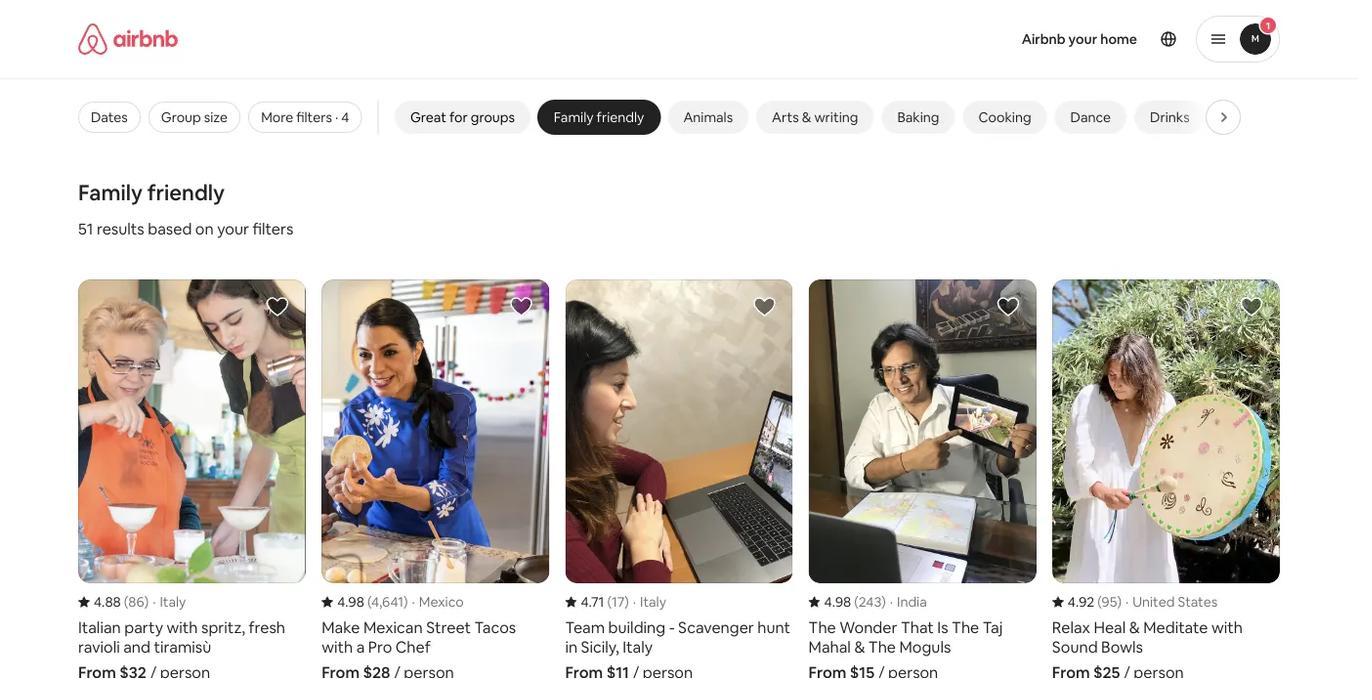 Task type: vqa. For each thing, say whether or not it's contained in the screenshot.
top Family friendly
yes



Task type: locate. For each thing, give the bounding box(es) containing it.
0 horizontal spatial italy
[[160, 593, 186, 611]]

95
[[1102, 593, 1117, 611]]

4 ) from the left
[[882, 593, 886, 611]]

4.98 ( 243 )
[[824, 593, 886, 611]]

) left · india
[[882, 593, 886, 611]]

1 horizontal spatial save this experience image
[[510, 295, 533, 319]]

2 horizontal spatial save this experience image
[[997, 295, 1020, 319]]

) right 4.88
[[144, 593, 149, 611]]

save this experience image
[[753, 295, 776, 319], [1240, 295, 1263, 319]]

rating 4.92 out of 5; 95 reviews image
[[1052, 593, 1122, 611]]

save this experience image inside the italian party with spritz, fresh ravioli and tiramisù group
[[266, 295, 289, 319]]

4.98 inside the wonder that is the taj mahal & the moguls group
[[824, 593, 851, 611]]

0 vertical spatial family
[[553, 108, 593, 126]]

rating 4.71 out of 5; 17 reviews image
[[565, 593, 629, 611]]

4
[[341, 108, 349, 126]]

filters right on
[[253, 218, 294, 238]]

4.98 for 4.98 ( 4,641 )
[[337, 593, 364, 611]]

4.98 ( 4,641 )
[[337, 593, 408, 611]]

size
[[204, 108, 228, 126]]

filters
[[296, 108, 332, 126], [253, 218, 294, 238]]

( left · mexico
[[367, 593, 371, 611]]

1 vertical spatial family
[[78, 178, 143, 206]]

4.98
[[337, 593, 364, 611], [824, 593, 851, 611]]

( right 4.71
[[607, 593, 612, 611]]

animals button
[[667, 101, 748, 134]]

) inside the wonder that is the taj mahal & the moguls group
[[882, 593, 886, 611]]

1 4.98 from the left
[[337, 593, 364, 611]]

5 ) from the left
[[1117, 593, 1122, 611]]

· italy
[[153, 593, 186, 611], [633, 593, 666, 611]]

italy inside group
[[640, 593, 666, 611]]

family up results
[[78, 178, 143, 206]]

· mexico
[[412, 593, 464, 611]]

4,641
[[371, 593, 404, 611]]

( right the 4.92
[[1098, 593, 1102, 611]]

1 horizontal spatial family friendly
[[553, 108, 644, 126]]

· inside the wonder that is the taj mahal & the moguls group
[[890, 593, 893, 611]]

family right groups
[[553, 108, 593, 126]]

) inside team building - scavenger hunt in sicily, italy group
[[625, 593, 629, 611]]

3 ( from the left
[[607, 593, 612, 611]]

italy right '17'
[[640, 593, 666, 611]]

arts & writing button
[[756, 101, 873, 134]]

baking button
[[881, 101, 955, 134]]

) right 4.71
[[625, 593, 629, 611]]

) inside make mexican street tacos with a pro chef 'group'
[[404, 593, 408, 611]]

2 4.98 from the left
[[824, 593, 851, 611]]

· italy inside team building - scavenger hunt in sicily, italy group
[[633, 593, 666, 611]]

( inside make mexican street tacos with a pro chef 'group'
[[367, 593, 371, 611]]

1 horizontal spatial save this experience image
[[1240, 295, 1263, 319]]

friendly up 51 results based on your filters
[[147, 178, 225, 206]]

italy for 4.88 ( 86 )
[[160, 593, 186, 611]]

3 ) from the left
[[625, 593, 629, 611]]

1 horizontal spatial friendly
[[596, 108, 644, 126]]

friendly left animals element
[[596, 108, 644, 126]]

4.98 left the 4,641
[[337, 593, 364, 611]]

cooking element
[[978, 108, 1031, 126]]

rating 4.98 out of 5; 243 reviews image
[[809, 593, 886, 611]]

) inside relax heal & meditate with sound bowls group
[[1117, 593, 1122, 611]]

5 ( from the left
[[1098, 593, 1102, 611]]

2 · italy from the left
[[633, 593, 666, 611]]

airbnb your home
[[1022, 30, 1137, 48]]

family
[[553, 108, 593, 126], [78, 178, 143, 206]]

make mexican street tacos with a pro chef group
[[322, 279, 550, 679]]

1 horizontal spatial italy
[[640, 593, 666, 611]]

( inside team building - scavenger hunt in sicily, italy group
[[607, 593, 612, 611]]

&
[[802, 108, 811, 126]]

baking element
[[897, 108, 939, 126]]

)
[[144, 593, 149, 611], [404, 593, 408, 611], [625, 593, 629, 611], [882, 593, 886, 611], [1117, 593, 1122, 611]]

1 · italy from the left
[[153, 593, 186, 611]]

drinks
[[1150, 108, 1189, 126]]

( for 86
[[124, 593, 128, 611]]

0 horizontal spatial save this experience image
[[753, 295, 776, 319]]

3 save this experience image from the left
[[997, 295, 1020, 319]]

( inside the italian party with spritz, fresh ravioli and tiramisù group
[[124, 593, 128, 611]]

· right the 4,641
[[412, 593, 415, 611]]

· for 4.98 ( 243 )
[[890, 593, 893, 611]]

( right 4.88
[[124, 593, 128, 611]]

· italy inside the italian party with spritz, fresh ravioli and tiramisù group
[[153, 593, 186, 611]]

· inside make mexican street tacos with a pro chef 'group'
[[412, 593, 415, 611]]

save this experience image
[[266, 295, 289, 319], [510, 295, 533, 319], [997, 295, 1020, 319]]

the wonder that is the taj mahal & the moguls group
[[809, 279, 1037, 679]]

family inside button
[[553, 108, 593, 126]]

arts & writing
[[772, 108, 858, 126]]

) left · mexico
[[404, 593, 408, 611]]

· right 86
[[153, 593, 156, 611]]

save this experience image inside team building - scavenger hunt in sicily, italy group
[[753, 295, 776, 319]]

profile element
[[849, 0, 1280, 78]]

save this experience image for united states
[[1240, 295, 1263, 319]]

mexico
[[419, 593, 464, 611]]

· italy right 86
[[153, 593, 186, 611]]

italy right 86
[[160, 593, 186, 611]]

0 horizontal spatial save this experience image
[[266, 295, 289, 319]]

1 ( from the left
[[124, 593, 128, 611]]

51 results based on your filters
[[78, 218, 294, 238]]

2 ( from the left
[[367, 593, 371, 611]]

dance button
[[1054, 101, 1126, 134]]

1 vertical spatial filters
[[253, 218, 294, 238]]

· right 95
[[1126, 593, 1129, 611]]

( left · india
[[854, 593, 859, 611]]

( for 4,641
[[367, 593, 371, 611]]

1 save this experience image from the left
[[753, 295, 776, 319]]

0 horizontal spatial 4.98
[[337, 593, 364, 611]]

243
[[859, 593, 882, 611]]

united
[[1133, 593, 1175, 611]]

· italy right '17'
[[633, 593, 666, 611]]

· inside relax heal & meditate with sound bowls group
[[1126, 593, 1129, 611]]

friendly
[[596, 108, 644, 126], [147, 178, 225, 206]]

save this experience image inside the wonder that is the taj mahal & the moguls group
[[997, 295, 1020, 319]]

airbnb your home link
[[1010, 19, 1149, 60]]

) for 4.88 ( 86 )
[[144, 593, 149, 611]]

2 save this experience image from the left
[[510, 295, 533, 319]]

4.98 left 243
[[824, 593, 851, 611]]

0 horizontal spatial family friendly
[[78, 178, 225, 206]]

dance
[[1070, 108, 1111, 126]]

0 vertical spatial filters
[[296, 108, 332, 126]]

) inside the italian party with spritz, fresh ravioli and tiramisù group
[[144, 593, 149, 611]]

· india
[[890, 593, 927, 611]]

0 vertical spatial family friendly
[[553, 108, 644, 126]]

save this experience image inside make mexican street tacos with a pro chef 'group'
[[510, 295, 533, 319]]

entertainment element
[[1228, 108, 1320, 126]]

filters left 4
[[296, 108, 332, 126]]

1 save this experience image from the left
[[266, 295, 289, 319]]

2 save this experience image from the left
[[1240, 295, 1263, 319]]

save this experience image for mexico
[[510, 295, 533, 319]]

1 horizontal spatial · italy
[[633, 593, 666, 611]]

4.71 ( 17 )
[[581, 593, 629, 611]]

· united states
[[1126, 593, 1218, 611]]

0 vertical spatial friendly
[[596, 108, 644, 126]]

animals element
[[683, 108, 733, 126]]

2 italy from the left
[[640, 593, 666, 611]]

dates
[[91, 108, 128, 126]]

1 horizontal spatial filters
[[296, 108, 332, 126]]

team building - scavenger hunt in sicily, italy group
[[565, 279, 793, 679]]

dates button
[[78, 102, 141, 133]]

0 horizontal spatial · italy
[[153, 593, 186, 611]]

0 vertical spatial your
[[1069, 30, 1098, 48]]

· for 4.92 ( 95 )
[[1126, 593, 1129, 611]]

· right '17'
[[633, 593, 636, 611]]

( inside relax heal & meditate with sound bowls group
[[1098, 593, 1102, 611]]

17
[[612, 593, 625, 611]]

1 horizontal spatial 4.98
[[824, 593, 851, 611]]

1 italy from the left
[[160, 593, 186, 611]]

1 ) from the left
[[144, 593, 149, 611]]

4 ( from the left
[[854, 593, 859, 611]]

1 horizontal spatial family
[[553, 108, 593, 126]]

· inside team building - scavenger hunt in sicily, italy group
[[633, 593, 636, 611]]

italian party with spritz, fresh ravioli and tiramisù group
[[78, 279, 306, 679]]

1 vertical spatial friendly
[[147, 178, 225, 206]]

your left home
[[1069, 30, 1098, 48]]

2 ) from the left
[[404, 593, 408, 611]]

great
[[410, 108, 446, 126]]

( inside the wonder that is the taj mahal & the moguls group
[[854, 593, 859, 611]]

( for 243
[[854, 593, 859, 611]]

·
[[335, 108, 338, 126], [153, 593, 156, 611], [412, 593, 415, 611], [633, 593, 636, 611], [890, 593, 893, 611], [1126, 593, 1129, 611]]

for
[[449, 108, 467, 126]]

(
[[124, 593, 128, 611], [367, 593, 371, 611], [607, 593, 612, 611], [854, 593, 859, 611], [1098, 593, 1102, 611]]

4.98 inside make mexican street tacos with a pro chef 'group'
[[337, 593, 364, 611]]

1 horizontal spatial your
[[1069, 30, 1098, 48]]

your
[[1069, 30, 1098, 48], [217, 218, 249, 238]]

your right on
[[217, 218, 249, 238]]

italy
[[160, 593, 186, 611], [640, 593, 666, 611]]

· left "india"
[[890, 593, 893, 611]]

) left united
[[1117, 593, 1122, 611]]

family friendly
[[553, 108, 644, 126], [78, 178, 225, 206]]

italy inside the italian party with spritz, fresh ravioli and tiramisù group
[[160, 593, 186, 611]]

groups
[[470, 108, 514, 126]]

· inside the italian party with spritz, fresh ravioli and tiramisù group
[[153, 593, 156, 611]]

1
[[1266, 19, 1271, 32]]

1 vertical spatial your
[[217, 218, 249, 238]]

) for 4.71 ( 17 )
[[625, 593, 629, 611]]



Task type: describe. For each thing, give the bounding box(es) containing it.
results
[[97, 218, 144, 238]]

baking
[[897, 108, 939, 126]]

entertainment button
[[1213, 101, 1335, 134]]

italy for 4.71 ( 17 )
[[640, 593, 666, 611]]

entertainment
[[1228, 108, 1320, 126]]

4.98 for 4.98 ( 243 )
[[824, 593, 851, 611]]

friendly inside button
[[596, 108, 644, 126]]

4.88 ( 86 )
[[94, 593, 149, 611]]

great for groups element
[[410, 108, 514, 126]]

save this experience image for india
[[997, 295, 1020, 319]]

drinks button
[[1134, 101, 1205, 134]]

family friendly button
[[538, 101, 659, 134]]

home
[[1101, 30, 1137, 48]]

dance element
[[1070, 108, 1111, 126]]

0 horizontal spatial your
[[217, 218, 249, 238]]

arts
[[772, 108, 799, 126]]

4.92 ( 95 )
[[1068, 593, 1122, 611]]

( for 95
[[1098, 593, 1102, 611]]

· italy for 4.88 ( 86 )
[[153, 593, 186, 611]]

rating 4.88 out of 5; 86 reviews image
[[78, 593, 149, 611]]

4.88
[[94, 593, 121, 611]]

) for 4.92 ( 95 )
[[1117, 593, 1122, 611]]

on
[[195, 218, 214, 238]]

rating 4.98 out of 5; 4,641 reviews image
[[322, 593, 408, 611]]

· for 4.98 ( 4,641 )
[[412, 593, 415, 611]]

) for 4.98 ( 243 )
[[882, 593, 886, 611]]

1 button
[[1196, 16, 1280, 63]]

writing
[[814, 108, 858, 126]]

cooking button
[[962, 101, 1047, 134]]

more
[[261, 108, 293, 126]]

family friendly inside button
[[553, 108, 644, 126]]

family friendly element
[[553, 108, 644, 126]]

save this experience image for italy
[[753, 295, 776, 319]]

1 vertical spatial family friendly
[[78, 178, 225, 206]]

· for 4.88 ( 86 )
[[153, 593, 156, 611]]

group
[[161, 108, 201, 126]]

4.71
[[581, 593, 604, 611]]

india
[[897, 593, 927, 611]]

arts & writing element
[[772, 108, 858, 126]]

relax heal & meditate with sound bowls group
[[1052, 279, 1280, 679]]

based
[[148, 218, 192, 238]]

0 horizontal spatial friendly
[[147, 178, 225, 206]]

0 horizontal spatial filters
[[253, 218, 294, 238]]

) for 4.98 ( 4,641 )
[[404, 593, 408, 611]]

airbnb
[[1022, 30, 1066, 48]]

drinks element
[[1150, 108, 1189, 126]]

great for groups
[[410, 108, 514, 126]]

( for 17
[[607, 593, 612, 611]]

your inside profile "element"
[[1069, 30, 1098, 48]]

save this experience image for italy
[[266, 295, 289, 319]]

group size
[[161, 108, 228, 126]]

0 horizontal spatial family
[[78, 178, 143, 206]]

group size button
[[148, 102, 241, 133]]

· italy for 4.71 ( 17 )
[[633, 593, 666, 611]]

animals
[[683, 108, 733, 126]]

· for 4.71 ( 17 )
[[633, 593, 636, 611]]

51
[[78, 218, 93, 238]]

more filters · 4
[[261, 108, 349, 126]]

86
[[128, 593, 144, 611]]

states
[[1178, 593, 1218, 611]]

great for groups button
[[394, 101, 530, 134]]

4.92
[[1068, 593, 1095, 611]]

· left 4
[[335, 108, 338, 126]]

cooking
[[978, 108, 1031, 126]]



